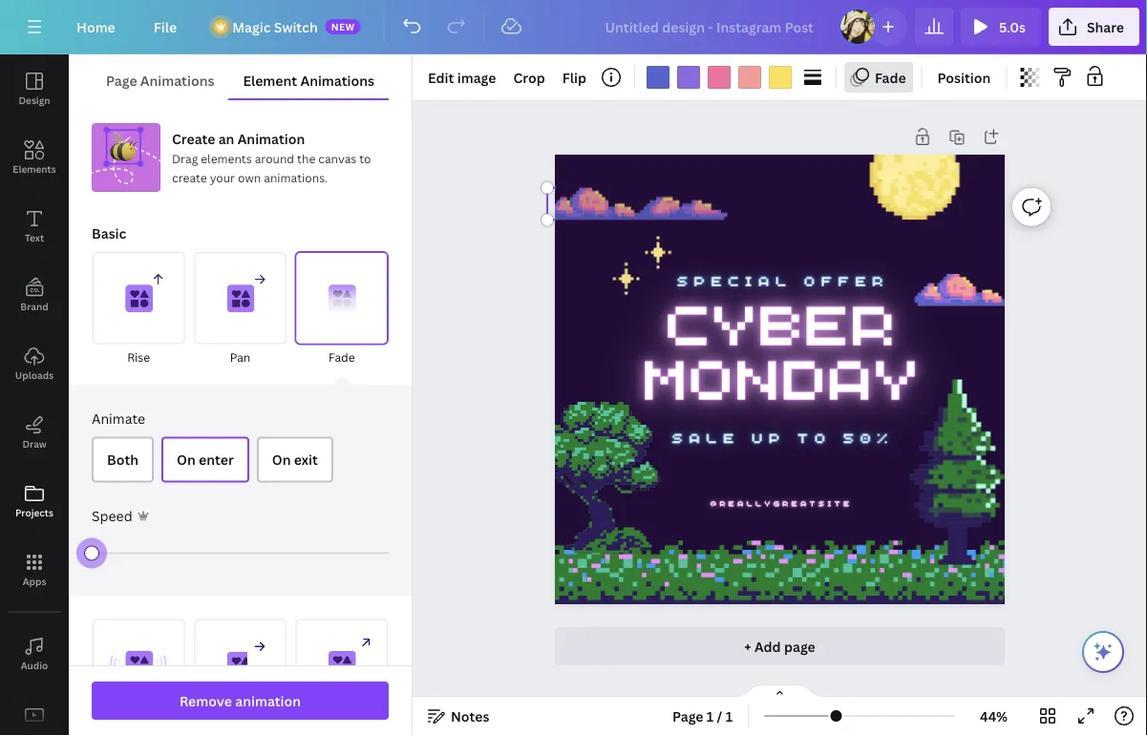 Task type: describe. For each thing, give the bounding box(es) containing it.
share
[[1087, 18, 1125, 36]]

+
[[745, 638, 752, 656]]

both
[[107, 451, 139, 469]]

/
[[717, 708, 723, 726]]

edit
[[428, 68, 454, 86]]

rise button
[[92, 251, 186, 368]]

around
[[255, 150, 294, 166]]

5.0s
[[999, 18, 1026, 36]]

5.0s button
[[961, 8, 1041, 46]]

apps
[[23, 575, 46, 588]]

fade button
[[845, 62, 914, 93]]

crop
[[514, 68, 545, 86]]

44% button
[[963, 701, 1025, 732]]

audio
[[21, 659, 48, 672]]

#ffe14d image
[[769, 66, 792, 89]]

canva assistant image
[[1092, 641, 1115, 664]]

design button
[[0, 54, 69, 123]]

draw button
[[0, 398, 69, 467]]

element
[[243, 71, 297, 89]]

1 1 from the left
[[707, 708, 714, 726]]

magic
[[232, 18, 271, 36]]

animation
[[238, 129, 305, 148]]

rise
[[127, 350, 150, 365]]

brand
[[20, 300, 48, 313]]

switch
[[274, 18, 318, 36]]

elements button
[[0, 123, 69, 192]]

drag
[[172, 150, 198, 166]]

pan button
[[193, 251, 287, 368]]

on enter button
[[162, 437, 249, 483]]

rise image
[[93, 252, 185, 344]]

animations for page animations
[[140, 71, 214, 89]]

speed
[[92, 507, 132, 525]]

uploads
[[15, 369, 54, 382]]

new
[[331, 20, 355, 33]]

pop image
[[93, 619, 185, 712]]

flip
[[562, 68, 587, 86]]

on for on enter
[[177, 451, 196, 469]]

breathe image
[[296, 619, 388, 712]]

flip button
[[555, 62, 594, 93]]

show pages image
[[734, 684, 826, 699]]

animations for element animations
[[300, 71, 375, 89]]

edit image
[[428, 68, 496, 86]]

enter
[[199, 451, 234, 469]]

on exit button
[[257, 437, 333, 483]]

canvas
[[318, 150, 357, 166]]

on exit
[[272, 451, 318, 469]]

your
[[210, 170, 235, 185]]

audio button
[[0, 620, 69, 689]]

design
[[19, 94, 50, 107]]

+ add page button
[[555, 628, 1005, 666]]

Design title text field
[[590, 8, 831, 46]]

apps button
[[0, 536, 69, 605]]

remove animation button
[[92, 682, 389, 720]]

draw
[[22, 438, 46, 451]]

+ add page
[[745, 638, 816, 656]]

element animations
[[243, 71, 375, 89]]

image
[[457, 68, 496, 86]]

side panel tab list
[[0, 54, 69, 736]]

fade inside popup button
[[875, 68, 906, 86]]

pan
[[230, 350, 251, 365]]

page for page animations
[[106, 71, 137, 89]]

page animations
[[106, 71, 214, 89]]

own
[[238, 170, 261, 185]]

projects
[[15, 506, 54, 519]]

file button
[[138, 8, 192, 46]]

on for on exit
[[272, 451, 291, 469]]

edit image button
[[420, 62, 504, 93]]

page 1 / 1
[[673, 708, 733, 726]]

remove
[[180, 692, 232, 710]]

file
[[154, 18, 177, 36]]

both button
[[92, 437, 154, 483]]

crop button
[[506, 62, 553, 93]]



Task type: locate. For each thing, give the bounding box(es) containing it.
0 vertical spatial fade
[[875, 68, 906, 86]]

1 vertical spatial page
[[673, 708, 704, 726]]

1 horizontal spatial fade
[[875, 68, 906, 86]]

1 animations from the left
[[140, 71, 214, 89]]

page animations button
[[92, 62, 229, 98]]

page
[[106, 71, 137, 89], [673, 708, 704, 726]]

text button
[[0, 192, 69, 261]]

0 horizontal spatial on
[[177, 451, 196, 469]]

@reallygreatsite
[[711, 498, 853, 509], [711, 498, 853, 509]]

1 horizontal spatial animations
[[300, 71, 375, 89]]

notes button
[[420, 701, 497, 732]]

page
[[784, 638, 816, 656]]

2 animations from the left
[[300, 71, 375, 89]]

brand button
[[0, 261, 69, 330]]

1 horizontal spatial 1
[[726, 708, 733, 726]]

notes
[[451, 708, 490, 726]]

#fb6ba2 image
[[708, 66, 731, 89]]

fade left position
[[875, 68, 906, 86]]

#8e68e6 image
[[677, 66, 700, 89], [677, 66, 700, 89]]

1
[[707, 708, 714, 726], [726, 708, 733, 726]]

page inside button
[[106, 71, 137, 89]]

44%
[[980, 708, 1008, 726]]

#fb6ba2 image
[[708, 66, 731, 89]]

animations
[[140, 71, 214, 89], [300, 71, 375, 89]]

fade button
[[295, 251, 389, 368]]

uploads button
[[0, 330, 69, 398]]

up
[[752, 427, 786, 447], [752, 427, 786, 447]]

on inside button
[[177, 451, 196, 469]]

an
[[219, 129, 234, 148]]

projects button
[[0, 467, 69, 536]]

1 on from the left
[[177, 451, 196, 469]]

0 horizontal spatial fade
[[329, 350, 355, 365]]

page down home
[[106, 71, 137, 89]]

fade
[[875, 68, 906, 86], [329, 350, 355, 365]]

animations.
[[264, 170, 328, 185]]

main menu bar
[[0, 0, 1148, 54]]

animation
[[235, 692, 301, 710]]

share button
[[1049, 8, 1140, 46]]

special
[[677, 269, 793, 290], [677, 269, 793, 290]]

on left exit
[[272, 451, 291, 469]]

create
[[172, 170, 207, 185]]

sale up to 50%
[[672, 427, 894, 447], [672, 427, 894, 447]]

home
[[76, 18, 115, 36]]

the
[[297, 150, 316, 166]]

wipe image
[[194, 619, 286, 712]]

#ff999a image
[[739, 66, 762, 89], [739, 66, 762, 89]]

fade inside button
[[329, 350, 355, 365]]

home link
[[61, 8, 131, 46]]

cyber
[[665, 275, 896, 361], [665, 275, 896, 361]]

animations down new
[[300, 71, 375, 89]]

elements
[[13, 162, 56, 175]]

2 on from the left
[[272, 451, 291, 469]]

basic
[[92, 224, 126, 242]]

0 vertical spatial page
[[106, 71, 137, 89]]

fade down the fade image
[[329, 350, 355, 365]]

50%
[[843, 427, 894, 447], [843, 427, 894, 447]]

fade image
[[296, 252, 388, 344]]

create an animation drag elements around the canvas to create your own animations.
[[172, 129, 371, 185]]

to inside create an animation drag elements around the canvas to create your own animations.
[[360, 150, 371, 166]]

to
[[360, 150, 371, 166], [798, 427, 832, 447], [798, 427, 832, 447]]

color group
[[643, 62, 796, 93]]

offer
[[804, 269, 889, 290], [804, 269, 889, 290]]

1 horizontal spatial page
[[673, 708, 704, 726]]

0 horizontal spatial animations
[[140, 71, 214, 89]]

monday
[[641, 329, 919, 415], [641, 329, 919, 415]]

position
[[938, 68, 991, 86]]

on inside button
[[272, 451, 291, 469]]

text
[[25, 231, 44, 244]]

add
[[755, 638, 781, 656]]

2 1 from the left
[[726, 708, 733, 726]]

cyber monday
[[641, 275, 919, 415], [641, 275, 919, 415]]

#5561d3 image
[[647, 66, 670, 89], [647, 66, 670, 89]]

1 right /
[[726, 708, 733, 726]]

special offer
[[677, 269, 889, 290], [677, 269, 889, 290]]

#ffe14d image
[[769, 66, 792, 89]]

position button
[[930, 62, 999, 93]]

page left /
[[673, 708, 704, 726]]

exit
[[294, 451, 318, 469]]

0 horizontal spatial page
[[106, 71, 137, 89]]

elements
[[201, 150, 252, 166]]

create
[[172, 129, 215, 148]]

animations down the file
[[140, 71, 214, 89]]

element animations button
[[229, 62, 389, 98]]

0 horizontal spatial 1
[[707, 708, 714, 726]]

page for page 1 / 1
[[673, 708, 704, 726]]

1 left /
[[707, 708, 714, 726]]

magic switch
[[232, 18, 318, 36]]

1 horizontal spatial on
[[272, 451, 291, 469]]

1 vertical spatial fade
[[329, 350, 355, 365]]

remove animation
[[180, 692, 301, 710]]

on
[[177, 451, 196, 469], [272, 451, 291, 469]]

animate
[[92, 410, 145, 428]]

sale
[[672, 427, 740, 447], [672, 427, 740, 447]]

pan image
[[194, 252, 286, 344]]

on enter
[[177, 451, 234, 469]]

on left enter
[[177, 451, 196, 469]]



Task type: vqa. For each thing, say whether or not it's contained in the screenshot.
Page Animations
yes



